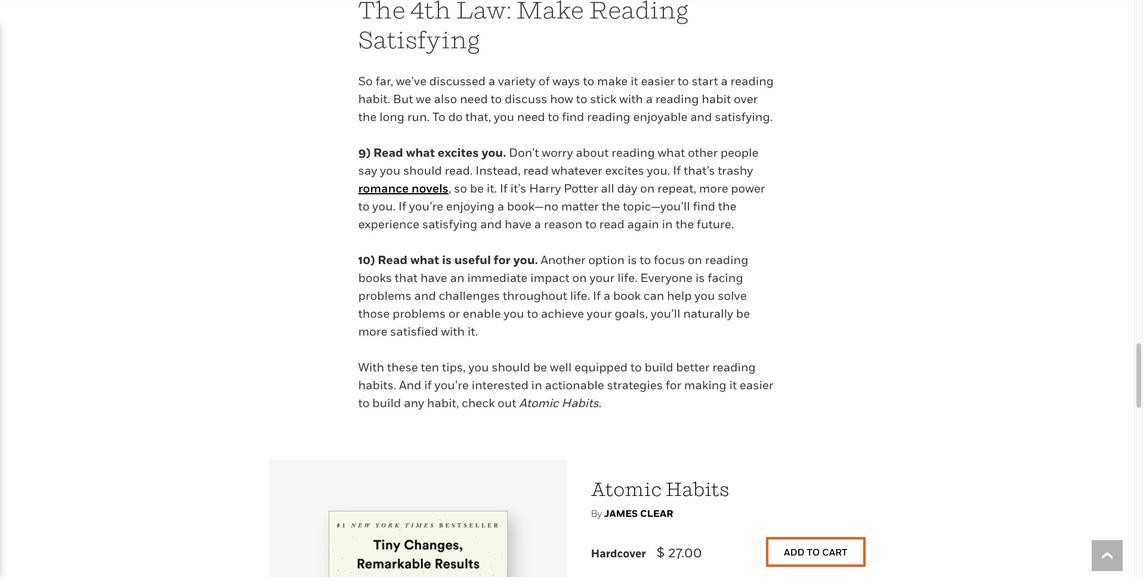 Task type: describe. For each thing, give the bounding box(es) containing it.
9)
[[359, 146, 371, 160]]

of
[[539, 74, 550, 88]]

you're inside , so be it. if it's harry potter all day on repeat, more power to you. if you're enjoying a book—no matter the topic—you'll find the experience satisfying and have a reason to read again in the future.
[[409, 199, 444, 214]]

should inside with these ten tips, you should be well equipped to build better reading habits. and if you're interested in actionable strategies for making it easier to build any habit, check out
[[492, 361, 531, 375]]

novels
[[412, 181, 449, 196]]

excites inside don't worry about reading what other people say you should read. instead, read whatever excites you. if that's trashy romance novels
[[606, 164, 645, 178]]

1 horizontal spatial build
[[645, 361, 674, 375]]

have inside another option is to focus on reading books that have an immediate impact on your life. everyone is facing problems and challenges throughout life. if a book can help you solve those problems or enable you to achieve your goals, you'll naturally be more satisfied with it.
[[421, 271, 448, 285]]

well
[[550, 361, 572, 375]]

james clear link
[[605, 508, 674, 520]]

1 horizontal spatial need
[[518, 110, 545, 124]]

everyone
[[641, 271, 693, 285]]

,
[[449, 181, 452, 196]]

habit.
[[359, 92, 391, 106]]

matter
[[562, 199, 599, 214]]

by james clear
[[591, 508, 674, 520]]

power
[[732, 181, 766, 196]]

read inside , so be it. if it's harry potter all day on repeat, more power to you. if you're enjoying a book—no matter the topic—you'll find the experience satisfying and have a reason to read again in the future.
[[600, 217, 625, 232]]

to down habits.
[[359, 396, 370, 411]]

atomic for atomic habits .
[[520, 396, 559, 411]]

read inside don't worry about reading what other people say you should read. instead, read whatever excites you. if that's trashy romance novels
[[524, 164, 549, 178]]

a inside another option is to focus on reading books that have an immediate impact on your life. everyone is facing problems and challenges throughout life. if a book can help you solve those problems or enable you to achieve your goals, you'll naturally be more satisfied with it.
[[604, 289, 611, 303]]

in inside with these ten tips, you should be well equipped to build better reading habits. and if you're interested in actionable strategies for making it easier to build any habit, check out
[[532, 378, 543, 393]]

help
[[668, 289, 692, 303]]

reading down stick
[[588, 110, 631, 124]]

if
[[425, 378, 432, 393]]

that's
[[684, 164, 716, 178]]

or
[[449, 307, 460, 321]]

it. inside another option is to focus on reading books that have an immediate impact on your life. everyone is facing problems and challenges throughout life. if a book can help you solve those problems or enable you to achieve your goals, you'll naturally be more satisfied with it.
[[468, 325, 478, 339]]

experience
[[359, 217, 420, 232]]

books
[[359, 271, 392, 285]]

ten
[[421, 361, 439, 375]]

you. inside don't worry about reading what other people say you should read. instead, read whatever excites you. if that's trashy romance novels
[[647, 164, 671, 178]]

be inside with these ten tips, you should be well equipped to build better reading habits. and if you're interested in actionable strategies for making it easier to build any habit, check out
[[534, 361, 548, 375]]

0 vertical spatial need
[[460, 92, 488, 106]]

more inside , so be it. if it's harry potter all day on repeat, more power to you. if you're enjoying a book—no matter the topic—you'll find the experience satisfying and have a reason to read again in the future.
[[700, 181, 729, 196]]

, so be it. if it's harry potter all day on repeat, more power to you. if you're enjoying a book—no matter the topic—you'll find the experience satisfying and have a reason to read again in the future.
[[359, 181, 766, 232]]

27.00
[[669, 544, 702, 561]]

0 vertical spatial for
[[494, 253, 511, 267]]

you. inside , so be it. if it's harry potter all day on repeat, more power to you. if you're enjoying a book—no matter the topic—you'll find the experience satisfying and have a reason to read again in the future.
[[373, 199, 396, 214]]

the up future.
[[719, 199, 737, 214]]

don't worry about reading what other people say you should read. instead, read whatever excites you. if that's trashy romance novels
[[359, 146, 759, 196]]

satisfying
[[359, 25, 480, 54]]

an
[[450, 271, 465, 285]]

those
[[359, 307, 390, 321]]

find inside the "so far, we've discussed a variety of ways to make it easier to start a reading habit. but we also need to discuss how to stick with a reading habit over the long run. to do that, you need to find reading enjoyable and satisfying."
[[562, 110, 585, 124]]

far,
[[376, 74, 393, 88]]

over
[[734, 92, 758, 106]]

with inside another option is to focus on reading books that have an immediate impact on your life. everyone is facing problems and challenges throughout life. if a book can help you solve those problems or enable you to achieve your goals, you'll naturally be more satisfied with it.
[[441, 325, 465, 339]]

impact
[[531, 271, 570, 285]]

reading up enjoyable
[[656, 92, 699, 106]]

the down all
[[602, 199, 620, 214]]

useful
[[455, 253, 491, 267]]

a right start
[[721, 74, 728, 88]]

enjoying
[[446, 199, 495, 214]]

run.
[[408, 110, 430, 124]]

enjoyable
[[634, 110, 688, 124]]

to up strategies
[[631, 361, 642, 375]]

if down romance novels link
[[399, 199, 407, 214]]

read for 9)
[[374, 146, 403, 160]]

by
[[591, 508, 602, 520]]

throughout
[[503, 289, 568, 303]]

$ 27.00
[[653, 544, 702, 561]]

what for don't worry about reading what other people say you should read. instead, read whatever excites you. if that's trashy
[[406, 146, 435, 160]]

do
[[449, 110, 463, 124]]

reading up over
[[731, 74, 774, 88]]

.
[[599, 396, 602, 411]]

and inside , so be it. if it's harry potter all day on repeat, more power to you. if you're enjoying a book—no matter the topic—you'll find the experience satisfying and have a reason to read again in the future.
[[481, 217, 502, 232]]

add
[[785, 547, 805, 559]]

so far, we've discussed a variety of ways to make it easier to start a reading habit. but we also need to discuss how to stick with a reading habit over the long run. to do that, you need to find reading enjoyable and satisfying.
[[359, 74, 774, 124]]

can
[[644, 289, 665, 303]]

0 vertical spatial problems
[[359, 289, 412, 303]]

so
[[359, 74, 373, 88]]

should inside don't worry about reading what other people say you should read. instead, read whatever excites you. if that's trashy romance novels
[[404, 164, 442, 178]]

another option is to focus on reading books that have an immediate impact on your life. everyone is facing problems and challenges throughout life. if a book can help you solve those problems or enable you to achieve your goals, you'll naturally be more satisfied with it.
[[359, 253, 751, 339]]

10) read what is useful for you.
[[359, 253, 538, 267]]

actionable
[[545, 378, 605, 393]]

habits.
[[359, 378, 397, 393]]

don't
[[509, 146, 539, 160]]

you up naturally
[[695, 289, 715, 303]]

we've
[[396, 74, 427, 88]]

read.
[[445, 164, 473, 178]]

to down romance
[[359, 199, 370, 214]]

any
[[404, 396, 424, 411]]

it inside with these ten tips, you should be well equipped to build better reading habits. and if you're interested in actionable strategies for making it easier to build any habit, check out
[[730, 378, 737, 393]]

the 4th law: make reading satisfying
[[359, 0, 689, 54]]

2 horizontal spatial is
[[696, 271, 705, 285]]

making
[[685, 378, 727, 393]]

clear
[[641, 508, 674, 520]]

reading inside don't worry about reading what other people say you should read. instead, read whatever excites you. if that's trashy romance novels
[[612, 146, 655, 160]]

enable
[[463, 307, 501, 321]]

a right enjoying
[[498, 199, 505, 214]]

satisfying.
[[715, 110, 773, 124]]

a up enjoyable
[[646, 92, 653, 106]]

strategies
[[607, 378, 663, 393]]

what for another option is to focus on reading books that have an immediate impact on your life. everyone is facing problems and challenges throughout life. if a book can help you solve those problems or enable you to achieve your goals, you'll naturally be more satisfied with it.
[[411, 253, 440, 267]]

0 vertical spatial life.
[[618, 271, 638, 285]]

you. up "impact"
[[514, 253, 538, 267]]

you'll
[[651, 307, 681, 321]]

naturally
[[684, 307, 734, 321]]

be inside another option is to focus on reading books that have an immediate impact on your life. everyone is facing problems and challenges throughout life. if a book can help you solve those problems or enable you to achieve your goals, you'll naturally be more satisfied with it.
[[737, 307, 751, 321]]

you down throughout
[[504, 307, 524, 321]]

if inside don't worry about reading what other people say you should read. instead, read whatever excites you. if that's trashy romance novels
[[673, 164, 681, 178]]

you. up instead, on the top of page
[[482, 146, 506, 160]]

10)
[[359, 253, 375, 267]]

to right ways
[[583, 74, 595, 88]]

easier inside the "so far, we've discussed a variety of ways to make it easier to start a reading habit. but we also need to discuss how to stick with a reading habit over the long run. to do that, you need to find reading enjoyable and satisfying."
[[641, 74, 675, 88]]

james
[[605, 508, 638, 520]]

we
[[416, 92, 431, 106]]

atomic habits .
[[520, 396, 602, 411]]

interested
[[472, 378, 529, 393]]

solve
[[718, 289, 747, 303]]

atomic habits
[[591, 478, 730, 501]]

reading inside another option is to focus on reading books that have an immediate impact on your life. everyone is facing problems and challenges throughout life. if a book can help you solve those problems or enable you to achieve your goals, you'll naturally be more satisfied with it.
[[706, 253, 749, 267]]

check
[[462, 396, 495, 411]]

long
[[380, 110, 405, 124]]

atomic for atomic habits
[[591, 478, 662, 501]]

future.
[[697, 217, 735, 232]]

to right how
[[576, 92, 588, 106]]



Task type: vqa. For each thing, say whether or not it's contained in the screenshot.
the Rewards inside the reader rewards faq
no



Task type: locate. For each thing, give the bounding box(es) containing it.
if left book
[[593, 289, 601, 303]]

it's
[[511, 181, 527, 196]]

atomic right out
[[520, 396, 559, 411]]

habits down actionable
[[562, 396, 599, 411]]

out
[[498, 396, 517, 411]]

0 horizontal spatial in
[[532, 378, 543, 393]]

0 horizontal spatial life.
[[570, 289, 590, 303]]

variety
[[498, 74, 536, 88]]

be down solve
[[737, 307, 751, 321]]

1 vertical spatial should
[[492, 361, 531, 375]]

1 horizontal spatial it
[[730, 378, 737, 393]]

with inside the "so far, we've discussed a variety of ways to make it easier to start a reading habit. but we also need to discuss how to stick with a reading habit over the long run. to do that, you need to find reading enjoyable and satisfying."
[[620, 92, 644, 106]]

is
[[442, 253, 452, 267], [628, 253, 637, 267], [696, 271, 705, 285]]

habits for atomic habits
[[666, 478, 730, 501]]

0 horizontal spatial need
[[460, 92, 488, 106]]

satisfied
[[390, 325, 438, 339]]

it right making
[[730, 378, 737, 393]]

more inside another option is to focus on reading books that have an immediate impact on your life. everyone is facing problems and challenges throughout life. if a book can help you solve those problems or enable you to achieve your goals, you'll naturally be more satisfied with it.
[[359, 325, 388, 339]]

start
[[692, 74, 719, 88]]

the down habit.
[[359, 110, 377, 124]]

for up immediate
[[494, 253, 511, 267]]

a down the book—no
[[535, 217, 542, 232]]

better
[[677, 361, 710, 375]]

if
[[673, 164, 681, 178], [500, 181, 508, 196], [399, 199, 407, 214], [593, 289, 601, 303]]

1 vertical spatial be
[[737, 307, 751, 321]]

reading up facing
[[706, 253, 749, 267]]

to
[[583, 74, 595, 88], [678, 74, 689, 88], [491, 92, 502, 106], [576, 92, 588, 106], [548, 110, 560, 124], [359, 199, 370, 214], [586, 217, 597, 232], [640, 253, 651, 267], [527, 307, 539, 321], [631, 361, 642, 375], [359, 396, 370, 411], [807, 547, 821, 559]]

reading up making
[[713, 361, 756, 375]]

if left it's
[[500, 181, 508, 196]]

you're inside with these ten tips, you should be well equipped to build better reading habits. and if you're interested in actionable strategies for making it easier to build any habit, check out
[[435, 378, 469, 393]]

to up the that,
[[491, 92, 502, 106]]

goals,
[[615, 307, 648, 321]]

habits for atomic habits .
[[562, 396, 599, 411]]

1 vertical spatial it
[[730, 378, 737, 393]]

1 vertical spatial build
[[373, 396, 401, 411]]

build down habits.
[[373, 396, 401, 411]]

1 vertical spatial and
[[481, 217, 502, 232]]

0 vertical spatial read
[[374, 146, 403, 160]]

1 vertical spatial it.
[[468, 325, 478, 339]]

0 vertical spatial easier
[[641, 74, 675, 88]]

should up "novels"
[[404, 164, 442, 178]]

topic—you'll
[[623, 199, 691, 214]]

0 horizontal spatial with
[[441, 325, 465, 339]]

and
[[399, 378, 422, 393]]

have down 10) read what is useful for you.
[[421, 271, 448, 285]]

to
[[433, 110, 446, 124]]

0 horizontal spatial find
[[562, 110, 585, 124]]

1 vertical spatial in
[[532, 378, 543, 393]]

habit
[[702, 92, 731, 106]]

challenges
[[439, 289, 500, 303]]

hardcover
[[591, 548, 646, 561]]

1 horizontal spatial should
[[492, 361, 531, 375]]

and down habit
[[691, 110, 713, 124]]

you.
[[482, 146, 506, 160], [647, 164, 671, 178], [373, 199, 396, 214], [514, 253, 538, 267]]

reading
[[589, 0, 689, 24]]

more down "that's"
[[700, 181, 729, 196]]

2 vertical spatial and
[[415, 289, 436, 303]]

find
[[562, 110, 585, 124], [693, 199, 716, 214]]

how
[[550, 92, 574, 106]]

it. inside , so be it. if it's harry potter all day on repeat, more power to you. if you're enjoying a book—no matter the topic—you'll find the experience satisfying and have a reason to read again in the future.
[[487, 181, 497, 196]]

habits
[[562, 396, 599, 411], [666, 478, 730, 501]]

and down that
[[415, 289, 436, 303]]

make
[[598, 74, 628, 88]]

about
[[576, 146, 609, 160]]

instead,
[[476, 164, 521, 178]]

what left other
[[658, 146, 686, 160]]

0 horizontal spatial is
[[442, 253, 452, 267]]

have
[[505, 217, 532, 232], [421, 271, 448, 285]]

1 vertical spatial on
[[688, 253, 703, 267]]

in inside , so be it. if it's harry potter all day on repeat, more power to you. if you're enjoying a book—no matter the topic—you'll find the experience satisfying and have a reason to read again in the future.
[[662, 217, 673, 232]]

easier inside with these ten tips, you should be well equipped to build better reading habits. and if you're interested in actionable strategies for making it easier to build any habit, check out
[[740, 378, 774, 393]]

have inside , so be it. if it's harry potter all day on repeat, more power to you. if you're enjoying a book—no matter the topic—you'll find the experience satisfying and have a reason to read again in the future.
[[505, 217, 532, 232]]

0 vertical spatial excites
[[438, 146, 479, 160]]

1 vertical spatial problems
[[393, 307, 446, 321]]

in
[[662, 217, 673, 232], [532, 378, 543, 393]]

excites up read.
[[438, 146, 479, 160]]

1 vertical spatial easier
[[740, 378, 774, 393]]

potter
[[564, 181, 599, 196]]

1 horizontal spatial it.
[[487, 181, 497, 196]]

discussed
[[430, 74, 486, 88]]

read left again
[[600, 217, 625, 232]]

2 horizontal spatial and
[[691, 110, 713, 124]]

stick
[[591, 92, 617, 106]]

what up that
[[411, 253, 440, 267]]

you're down tips,
[[435, 378, 469, 393]]

with
[[359, 361, 385, 375]]

2 horizontal spatial be
[[737, 307, 751, 321]]

in up atomic habits .
[[532, 378, 543, 393]]

to down how
[[548, 110, 560, 124]]

0 horizontal spatial should
[[404, 164, 442, 178]]

1 horizontal spatial easier
[[740, 378, 774, 393]]

with these ten tips, you should be well equipped to build better reading habits. and if you're interested in actionable strategies for making it easier to build any habit, check out
[[359, 361, 774, 411]]

on down another
[[573, 271, 587, 285]]

you
[[494, 110, 515, 124], [380, 164, 401, 178], [695, 289, 715, 303], [504, 307, 524, 321], [469, 361, 489, 375]]

0 vertical spatial you're
[[409, 199, 444, 214]]

excites up 'day'
[[606, 164, 645, 178]]

habits up clear
[[666, 478, 730, 501]]

a left book
[[604, 289, 611, 303]]

0 vertical spatial read
[[524, 164, 549, 178]]

1 horizontal spatial for
[[666, 378, 682, 393]]

you. up repeat,
[[647, 164, 671, 178]]

another
[[541, 253, 586, 267]]

0 vertical spatial be
[[470, 181, 484, 196]]

1 horizontal spatial with
[[620, 92, 644, 106]]

all
[[601, 181, 615, 196]]

$
[[657, 544, 665, 561]]

on right focus
[[688, 253, 703, 267]]

be right so
[[470, 181, 484, 196]]

read up that
[[378, 253, 408, 267]]

need down discuss
[[518, 110, 545, 124]]

1 horizontal spatial is
[[628, 253, 637, 267]]

1 horizontal spatial habits
[[666, 478, 730, 501]]

option
[[589, 253, 625, 267]]

romance
[[359, 181, 409, 196]]

1 vertical spatial for
[[666, 378, 682, 393]]

0 horizontal spatial more
[[359, 325, 388, 339]]

reading up 'day'
[[612, 146, 655, 160]]

0 vertical spatial should
[[404, 164, 442, 178]]

problems
[[359, 289, 412, 303], [393, 307, 446, 321]]

problems down books
[[359, 289, 412, 303]]

with down make
[[620, 92, 644, 106]]

discuss
[[505, 92, 548, 106]]

1 vertical spatial excites
[[606, 164, 645, 178]]

1 horizontal spatial be
[[534, 361, 548, 375]]

0 vertical spatial more
[[700, 181, 729, 196]]

find down how
[[562, 110, 585, 124]]

on up topic—you'll
[[641, 181, 655, 196]]

1 vertical spatial have
[[421, 271, 448, 285]]

0 vertical spatial it
[[631, 74, 639, 88]]

0 vertical spatial and
[[691, 110, 713, 124]]

if up repeat,
[[673, 164, 681, 178]]

atomic up "james"
[[591, 478, 662, 501]]

again
[[628, 217, 660, 232]]

1 horizontal spatial life.
[[618, 271, 638, 285]]

need up the that,
[[460, 92, 488, 106]]

0 vertical spatial on
[[641, 181, 655, 196]]

you're down "novels"
[[409, 199, 444, 214]]

1 horizontal spatial have
[[505, 217, 532, 232]]

you're
[[409, 199, 444, 214], [435, 378, 469, 393]]

say
[[359, 164, 377, 178]]

be inside , so be it. if it's harry potter all day on repeat, more power to you. if you're enjoying a book—no matter the topic—you'll find the experience satisfying and have a reason to read again in the future.
[[470, 181, 484, 196]]

you inside don't worry about reading what other people say you should read. instead, read whatever excites you. if that's trashy romance novels
[[380, 164, 401, 178]]

the left future.
[[676, 217, 694, 232]]

to down throughout
[[527, 307, 539, 321]]

1 horizontal spatial read
[[600, 217, 625, 232]]

reading inside with these ten tips, you should be well equipped to build better reading habits. and if you're interested in actionable strategies for making it easier to build any habit, check out
[[713, 361, 756, 375]]

1 vertical spatial habits
[[666, 478, 730, 501]]

life. up book
[[618, 271, 638, 285]]

0 horizontal spatial easier
[[641, 74, 675, 88]]

0 vertical spatial in
[[662, 217, 673, 232]]

0 horizontal spatial habits
[[562, 396, 599, 411]]

2 vertical spatial on
[[573, 271, 587, 285]]

read
[[374, 146, 403, 160], [378, 253, 408, 267]]

add to cart
[[785, 547, 848, 559]]

what
[[406, 146, 435, 160], [658, 146, 686, 160], [411, 253, 440, 267]]

0 horizontal spatial it.
[[468, 325, 478, 339]]

book—no
[[507, 199, 559, 214]]

the
[[359, 110, 377, 124], [602, 199, 620, 214], [719, 199, 737, 214], [676, 217, 694, 232]]

your left goals,
[[587, 307, 612, 321]]

to right add
[[807, 547, 821, 559]]

0 horizontal spatial read
[[524, 164, 549, 178]]

problems up satisfied
[[393, 307, 446, 321]]

add to cart button
[[767, 538, 866, 568]]

the inside the "so far, we've discussed a variety of ways to make it easier to start a reading habit. but we also need to discuss how to stick with a reading habit over the long run. to do that, you need to find reading enjoyable and satisfying."
[[359, 110, 377, 124]]

find up future.
[[693, 199, 716, 214]]

easier right making
[[740, 378, 774, 393]]

have down the book—no
[[505, 217, 532, 232]]

1 vertical spatial life.
[[570, 289, 590, 303]]

0 horizontal spatial for
[[494, 253, 511, 267]]

0 vertical spatial have
[[505, 217, 532, 232]]

2 vertical spatial be
[[534, 361, 548, 375]]

your down the option
[[590, 271, 615, 285]]

habit,
[[427, 396, 459, 411]]

1 horizontal spatial more
[[700, 181, 729, 196]]

0 horizontal spatial it
[[631, 74, 639, 88]]

1 vertical spatial your
[[587, 307, 612, 321]]

read
[[524, 164, 549, 178], [600, 217, 625, 232]]

more down "those"
[[359, 325, 388, 339]]

1 vertical spatial atomic
[[591, 478, 662, 501]]

and inside another option is to focus on reading books that have an immediate impact on your life. everyone is facing problems and challenges throughout life. if a book can help you solve those problems or enable you to achieve your goals, you'll naturally be more satisfied with it.
[[415, 289, 436, 303]]

trashy
[[718, 164, 754, 178]]

1 vertical spatial read
[[378, 253, 408, 267]]

other
[[688, 146, 718, 160]]

you. down romance
[[373, 199, 396, 214]]

to left start
[[678, 74, 689, 88]]

to inside add to cart button
[[807, 547, 821, 559]]

0 horizontal spatial build
[[373, 396, 401, 411]]

on inside , so be it. if it's harry potter all day on repeat, more power to you. if you're enjoying a book—no matter the topic—you'll find the experience satisfying and have a reason to read again in the future.
[[641, 181, 655, 196]]

and down enjoying
[[481, 217, 502, 232]]

1 horizontal spatial on
[[641, 181, 655, 196]]

build
[[645, 361, 674, 375], [373, 396, 401, 411]]

life.
[[618, 271, 638, 285], [570, 289, 590, 303]]

the
[[359, 0, 406, 24]]

harry
[[530, 181, 561, 196]]

is right the option
[[628, 253, 637, 267]]

should up interested
[[492, 361, 531, 375]]

life. up achieve
[[570, 289, 590, 303]]

1 vertical spatial find
[[693, 199, 716, 214]]

0 vertical spatial it.
[[487, 181, 497, 196]]

you inside the "so far, we've discussed a variety of ways to make it easier to start a reading habit. but we also need to discuss how to stick with a reading habit over the long run. to do that, you need to find reading enjoyable and satisfying."
[[494, 110, 515, 124]]

romance novels link
[[359, 181, 449, 196]]

1 vertical spatial more
[[359, 325, 388, 339]]

with down or
[[441, 325, 465, 339]]

if inside another option is to focus on reading books that have an immediate impact on your life. everyone is facing problems and challenges throughout life. if a book can help you solve those problems or enable you to achieve your goals, you'll naturally be more satisfied with it.
[[593, 289, 601, 303]]

you inside with these ten tips, you should be well equipped to build better reading habits. and if you're interested in actionable strategies for making it easier to build any habit, check out
[[469, 361, 489, 375]]

what down run.
[[406, 146, 435, 160]]

immediate
[[468, 271, 528, 285]]

book
[[614, 289, 641, 303]]

1 horizontal spatial and
[[481, 217, 502, 232]]

day
[[618, 181, 638, 196]]

it inside the "so far, we've discussed a variety of ways to make it easier to start a reading habit. but we also need to discuss how to stick with a reading habit over the long run. to do that, you need to find reading enjoyable and satisfying."
[[631, 74, 639, 88]]

0 horizontal spatial have
[[421, 271, 448, 285]]

you right the that,
[[494, 110, 515, 124]]

is up an
[[442, 253, 452, 267]]

0 horizontal spatial be
[[470, 181, 484, 196]]

you right tips,
[[469, 361, 489, 375]]

0 vertical spatial atomic
[[520, 396, 559, 411]]

0 horizontal spatial atomic
[[520, 396, 559, 411]]

4th
[[411, 0, 452, 24]]

a left variety
[[489, 74, 496, 88]]

in down topic—you'll
[[662, 217, 673, 232]]

easier up enjoyable
[[641, 74, 675, 88]]

1 vertical spatial read
[[600, 217, 625, 232]]

1 horizontal spatial in
[[662, 217, 673, 232]]

1 vertical spatial you're
[[435, 378, 469, 393]]

0 horizontal spatial and
[[415, 289, 436, 303]]

0 vertical spatial build
[[645, 361, 674, 375]]

your
[[590, 271, 615, 285], [587, 307, 612, 321]]

0 vertical spatial your
[[590, 271, 615, 285]]

atomic habits by james clear image
[[329, 512, 508, 578]]

need
[[460, 92, 488, 106], [518, 110, 545, 124]]

to down the matter
[[586, 217, 597, 232]]

people
[[721, 146, 759, 160]]

what inside don't worry about reading what other people say you should read. instead, read whatever excites you. if that's trashy romance novels
[[658, 146, 686, 160]]

build up strategies
[[645, 361, 674, 375]]

for down the "better"
[[666, 378, 682, 393]]

0 horizontal spatial excites
[[438, 146, 479, 160]]

ways
[[553, 74, 581, 88]]

satisfying
[[423, 217, 478, 232]]

read up harry
[[524, 164, 549, 178]]

law:
[[456, 0, 512, 24]]

0 horizontal spatial on
[[573, 271, 587, 285]]

it. down instead, on the top of page
[[487, 181, 497, 196]]

atomic
[[520, 396, 559, 411], [591, 478, 662, 501]]

to left focus
[[640, 253, 651, 267]]

that,
[[466, 110, 491, 124]]

1 vertical spatial with
[[441, 325, 465, 339]]

0 vertical spatial with
[[620, 92, 644, 106]]

is left facing
[[696, 271, 705, 285]]

0 vertical spatial find
[[562, 110, 585, 124]]

worry
[[542, 146, 573, 160]]

read right 9)
[[374, 146, 403, 160]]

be left "well"
[[534, 361, 548, 375]]

for inside with these ten tips, you should be well equipped to build better reading habits. and if you're interested in actionable strategies for making it easier to build any habit, check out
[[666, 378, 682, 393]]

1 horizontal spatial find
[[693, 199, 716, 214]]

1 vertical spatial need
[[518, 110, 545, 124]]

and inside the "so far, we've discussed a variety of ways to make it easier to start a reading habit. but we also need to discuss how to stick with a reading habit over the long run. to do that, you need to find reading enjoyable and satisfying."
[[691, 110, 713, 124]]

it right make
[[631, 74, 639, 88]]

be
[[470, 181, 484, 196], [737, 307, 751, 321], [534, 361, 548, 375]]

0 vertical spatial habits
[[562, 396, 599, 411]]

tips,
[[442, 361, 466, 375]]

find inside , so be it. if it's harry potter all day on repeat, more power to you. if you're enjoying a book—no matter the topic—you'll find the experience satisfying and have a reason to read again in the future.
[[693, 199, 716, 214]]

1 horizontal spatial excites
[[606, 164, 645, 178]]

read for 10)
[[378, 253, 408, 267]]

it. down enable
[[468, 325, 478, 339]]

2 horizontal spatial on
[[688, 253, 703, 267]]

you up romance
[[380, 164, 401, 178]]

1 horizontal spatial atomic
[[591, 478, 662, 501]]

focus
[[654, 253, 685, 267]]

easier
[[641, 74, 675, 88], [740, 378, 774, 393]]



